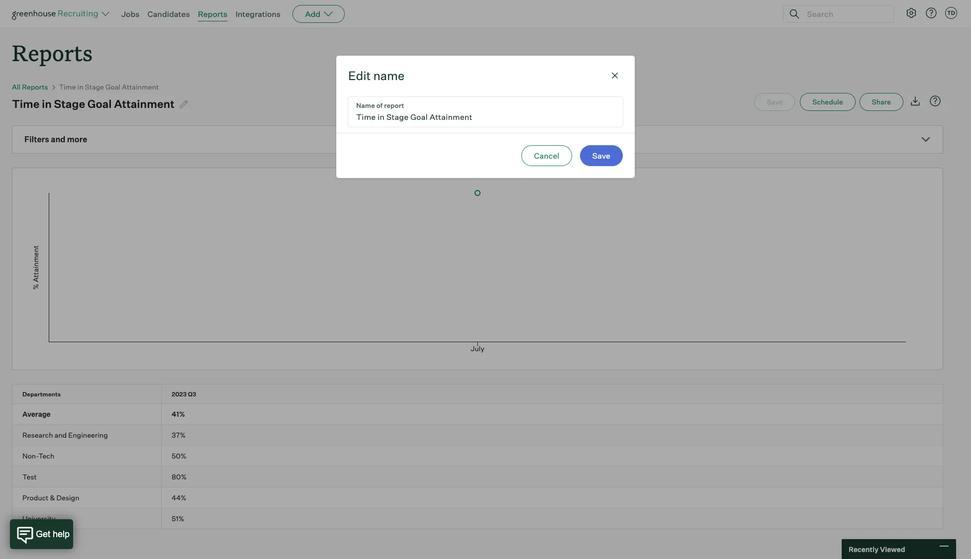Task type: describe. For each thing, give the bounding box(es) containing it.
&
[[50, 494, 55, 502]]

q3
[[188, 391, 196, 398]]

product & design
[[22, 494, 79, 502]]

save button
[[580, 146, 623, 166]]

51%
[[172, 515, 184, 523]]

td button
[[946, 7, 958, 19]]

cancel
[[534, 151, 560, 161]]

row for row group containing test
[[12, 467, 943, 487]]

row group containing test
[[12, 467, 943, 488]]

row group containing non-tech
[[12, 446, 943, 467]]

faq image
[[930, 95, 942, 107]]

edit name
[[348, 68, 405, 83]]

candidates
[[148, 9, 190, 19]]

grid containing average
[[12, 385, 943, 529]]

schedule
[[813, 98, 844, 106]]

td button
[[944, 5, 960, 21]]

row for grid containing average
[[12, 385, 943, 404]]

save and schedule this report to revisit it! element
[[755, 93, 801, 111]]

1 horizontal spatial time
[[59, 83, 76, 91]]

engineering
[[68, 431, 108, 440]]

row group containing product & design
[[12, 488, 943, 509]]

add button
[[293, 5, 345, 23]]

row for row group containing university
[[12, 509, 943, 529]]

37%
[[172, 431, 186, 440]]

research
[[22, 431, 53, 440]]

2 vertical spatial reports
[[22, 83, 48, 91]]

design
[[57, 494, 79, 502]]

university
[[22, 515, 56, 523]]

all reports
[[12, 83, 48, 91]]

all reports link
[[12, 83, 48, 91]]

0 vertical spatial time in stage goal attainment
[[59, 83, 159, 91]]

test
[[22, 473, 37, 481]]

more
[[67, 134, 87, 144]]

departments
[[22, 391, 61, 398]]

filters
[[24, 134, 49, 144]]

integrations link
[[236, 9, 281, 19]]

0 vertical spatial reports
[[198, 9, 228, 19]]

add
[[305, 9, 321, 19]]

row group containing research and engineering
[[12, 425, 943, 446]]

1 vertical spatial stage
[[54, 97, 85, 111]]

row for row group containing product & design
[[12, 488, 943, 508]]

0 vertical spatial in
[[77, 83, 83, 91]]

1 vertical spatial attainment
[[114, 97, 175, 111]]

time in stage goal attainment link
[[59, 83, 159, 91]]

filters and more
[[24, 134, 87, 144]]



Task type: vqa. For each thing, say whether or not it's contained in the screenshot.
My
no



Task type: locate. For each thing, give the bounding box(es) containing it.
non-
[[22, 452, 38, 461]]

td
[[948, 9, 956, 16]]

0 horizontal spatial time
[[12, 97, 40, 111]]

and left more
[[51, 134, 65, 144]]

0 vertical spatial time
[[59, 83, 76, 91]]

edit
[[348, 68, 371, 83]]

reports right all
[[22, 83, 48, 91]]

0 vertical spatial and
[[51, 134, 65, 144]]

50%
[[172, 452, 187, 461]]

name
[[374, 68, 405, 83]]

cancel button
[[522, 146, 572, 166]]

tech
[[38, 452, 54, 461]]

jobs
[[121, 9, 140, 19]]

viewed
[[881, 545, 906, 554]]

1 vertical spatial and
[[55, 431, 67, 440]]

row containing departments
[[12, 385, 943, 404]]

41%
[[172, 410, 185, 419]]

row containing test
[[12, 467, 943, 487]]

row containing product & design
[[12, 488, 943, 508]]

recently viewed
[[849, 545, 906, 554]]

row containing university
[[12, 509, 943, 529]]

average
[[22, 410, 51, 419]]

1 vertical spatial time in stage goal attainment
[[12, 97, 175, 111]]

6 row group from the top
[[12, 509, 943, 529]]

row for row group containing research and engineering
[[12, 425, 943, 446]]

schedule button
[[801, 93, 856, 111]]

stage
[[85, 83, 104, 91], [54, 97, 85, 111]]

share
[[872, 98, 892, 106]]

xychart image
[[24, 168, 931, 367]]

row containing research and engineering
[[12, 425, 943, 446]]

4 row from the top
[[12, 446, 943, 467]]

reports link
[[198, 9, 228, 19]]

greenhouse recruiting image
[[12, 8, 102, 20]]

configure image
[[906, 7, 918, 19]]

all
[[12, 83, 21, 91]]

1 vertical spatial goal
[[87, 97, 112, 111]]

candidates link
[[148, 9, 190, 19]]

research and engineering
[[22, 431, 108, 440]]

save
[[593, 151, 611, 161]]

5 row group from the top
[[12, 488, 943, 509]]

time
[[59, 83, 76, 91], [12, 97, 40, 111]]

0 vertical spatial stage
[[85, 83, 104, 91]]

6 row from the top
[[12, 488, 943, 508]]

80%
[[172, 473, 187, 481]]

44%
[[172, 494, 186, 502]]

1 vertical spatial time
[[12, 97, 40, 111]]

2 row from the top
[[12, 404, 943, 425]]

0 vertical spatial attainment
[[122, 83, 159, 91]]

time in stage goal attainment
[[59, 83, 159, 91], [12, 97, 175, 111]]

integrations
[[236, 9, 281, 19]]

reports down greenhouse recruiting image
[[12, 38, 93, 67]]

3 row group from the top
[[12, 446, 943, 467]]

row group
[[12, 404, 943, 425], [12, 425, 943, 446], [12, 446, 943, 467], [12, 467, 943, 488], [12, 488, 943, 509], [12, 509, 943, 529]]

0 vertical spatial goal
[[106, 83, 121, 91]]

3 row from the top
[[12, 425, 943, 446]]

1 row group from the top
[[12, 404, 943, 425]]

and
[[51, 134, 65, 144], [55, 431, 67, 440]]

close modal icon image
[[609, 70, 621, 82]]

1 vertical spatial in
[[42, 97, 52, 111]]

Name of report text field
[[348, 97, 623, 127]]

2 row group from the top
[[12, 425, 943, 446]]

and for research
[[55, 431, 67, 440]]

1 horizontal spatial in
[[77, 83, 83, 91]]

row containing non-tech
[[12, 446, 943, 467]]

and right research
[[55, 431, 67, 440]]

grid
[[12, 385, 943, 529]]

reports
[[198, 9, 228, 19], [12, 38, 93, 67], [22, 83, 48, 91]]

jobs link
[[121, 9, 140, 19]]

row group containing average
[[12, 404, 943, 425]]

row
[[12, 385, 943, 404], [12, 404, 943, 425], [12, 425, 943, 446], [12, 446, 943, 467], [12, 467, 943, 487], [12, 488, 943, 508], [12, 509, 943, 529]]

2023 q3
[[172, 391, 196, 398]]

and for filters
[[51, 134, 65, 144]]

attainment
[[122, 83, 159, 91], [114, 97, 175, 111]]

time right all reports link on the left of the page
[[59, 83, 76, 91]]

download image
[[910, 95, 922, 107]]

non-tech
[[22, 452, 54, 461]]

row for row group containing non-tech
[[12, 446, 943, 467]]

product
[[22, 494, 48, 502]]

1 vertical spatial reports
[[12, 38, 93, 67]]

7 row from the top
[[12, 509, 943, 529]]

4 row group from the top
[[12, 467, 943, 488]]

reports right candidates
[[198, 9, 228, 19]]

1 row from the top
[[12, 385, 943, 404]]

0 horizontal spatial in
[[42, 97, 52, 111]]

in
[[77, 83, 83, 91], [42, 97, 52, 111]]

and inside row group
[[55, 431, 67, 440]]

Search text field
[[805, 7, 886, 21]]

goal
[[106, 83, 121, 91], [87, 97, 112, 111]]

row for row group containing average
[[12, 404, 943, 425]]

share button
[[860, 93, 904, 111]]

row containing average
[[12, 404, 943, 425]]

row group containing university
[[12, 509, 943, 529]]

5 row from the top
[[12, 467, 943, 487]]

2023
[[172, 391, 187, 398]]

recently
[[849, 545, 879, 554]]

time down all reports link on the left of the page
[[12, 97, 40, 111]]



